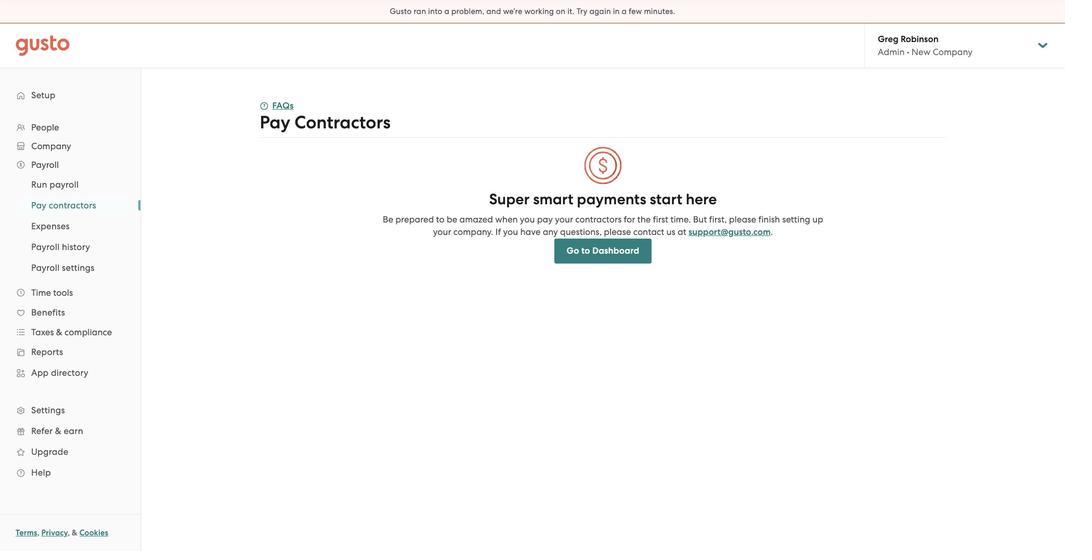 Task type: locate. For each thing, give the bounding box(es) containing it.
list containing run payroll
[[0, 174, 140, 278]]

taxes
[[31, 327, 54, 338]]

pay for pay contractors
[[260, 112, 290, 133]]

cookies button
[[79, 527, 108, 540]]

company right new
[[933, 47, 973, 57]]

•
[[907, 47, 910, 57]]

0 vertical spatial &
[[56, 327, 62, 338]]

1 vertical spatial please
[[604, 227, 631, 237]]

& left earn
[[55, 426, 61, 437]]

refer & earn link
[[10, 422, 130, 441]]

we're
[[503, 7, 523, 16]]

prepared
[[396, 214, 434, 225]]

1 horizontal spatial company
[[933, 47, 973, 57]]

0 horizontal spatial ,
[[37, 529, 39, 538]]

list containing people
[[0, 118, 140, 483]]

to inside be prepared to be amazed when you pay your contractors for the first time. but first, please finish setting up your company. if you have any questions, please contact us at
[[436, 214, 445, 225]]

admin
[[878, 47, 905, 57]]

greg
[[878, 34, 899, 45]]

1 horizontal spatial ,
[[68, 529, 70, 538]]

super smart payments start here
[[489, 190, 717, 209]]

0 vertical spatial payroll
[[31, 160, 59, 170]]

0 vertical spatial please
[[729, 214, 757, 225]]

pay
[[260, 112, 290, 133], [31, 200, 46, 211]]

2 vertical spatial payroll
[[31, 263, 60, 273]]

payroll settings
[[31, 263, 95, 273]]

,
[[37, 529, 39, 538], [68, 529, 70, 538]]

, left privacy
[[37, 529, 39, 538]]

1 horizontal spatial a
[[622, 7, 627, 16]]

please down for at the right
[[604, 227, 631, 237]]

illustration of a coin image
[[584, 146, 623, 185]]

contractors down super smart payments start here in the top of the page
[[576, 214, 622, 225]]

company down people
[[31, 141, 71, 151]]

you right if at top
[[503, 227, 518, 237]]

terms
[[16, 529, 37, 538]]

pay for pay contractors
[[31, 200, 46, 211]]

& inside dropdown button
[[56, 327, 62, 338]]

and
[[487, 7, 501, 16]]

a
[[445, 7, 450, 16], [622, 7, 627, 16]]

1 vertical spatial your
[[433, 227, 451, 237]]

1 vertical spatial contractors
[[576, 214, 622, 225]]

setup
[[31, 90, 56, 100]]

payroll
[[31, 160, 59, 170], [31, 242, 60, 252], [31, 263, 60, 273]]

0 vertical spatial company
[[933, 47, 973, 57]]

0 horizontal spatial contractors
[[49, 200, 96, 211]]

app
[[31, 368, 49, 378]]

payroll button
[[10, 156, 130, 174]]

go to dashboard link
[[554, 239, 652, 264]]

pay
[[537, 214, 553, 225]]

privacy
[[41, 529, 68, 538]]

payroll up time
[[31, 263, 60, 273]]

1 horizontal spatial to
[[582, 246, 590, 257]]

1 payroll from the top
[[31, 160, 59, 170]]

payroll inside dropdown button
[[31, 160, 59, 170]]

a right in
[[622, 7, 627, 16]]

0 horizontal spatial you
[[503, 227, 518, 237]]

into
[[428, 7, 443, 16]]

faqs button
[[260, 100, 294, 112]]

0 horizontal spatial your
[[433, 227, 451, 237]]

have
[[521, 227, 541, 237]]

payroll down expenses
[[31, 242, 60, 252]]

to right go in the right of the page
[[582, 246, 590, 257]]

problem,
[[452, 7, 485, 16]]

payroll
[[50, 180, 79, 190]]

but
[[693, 214, 707, 225]]

contractors
[[49, 200, 96, 211], [576, 214, 622, 225]]

payments
[[577, 190, 647, 209]]

settings
[[31, 405, 65, 416]]

a right into
[[445, 7, 450, 16]]

1 horizontal spatial pay
[[260, 112, 290, 133]]

0 vertical spatial to
[[436, 214, 445, 225]]

time tools
[[31, 288, 73, 298]]

benefits link
[[10, 303, 130, 322]]

privacy link
[[41, 529, 68, 538]]

in
[[613, 7, 620, 16]]

& for earn
[[55, 426, 61, 437]]

pay inside gusto navigation element
[[31, 200, 46, 211]]

you
[[520, 214, 535, 225], [503, 227, 518, 237]]

app directory link
[[10, 364, 130, 382]]

your down 'be'
[[433, 227, 451, 237]]

you up have
[[520, 214, 535, 225]]

your
[[555, 214, 573, 225], [433, 227, 451, 237]]

company button
[[10, 137, 130, 156]]

pay down faqs
[[260, 112, 290, 133]]

company
[[933, 47, 973, 57], [31, 141, 71, 151]]

reports link
[[10, 343, 130, 362]]

gusto ran into a problem, and we're working on it. try again in a few minutes.
[[390, 7, 676, 16]]

0 vertical spatial contractors
[[49, 200, 96, 211]]

start
[[650, 190, 683, 209]]

.
[[771, 227, 773, 237]]

pay down run
[[31, 200, 46, 211]]

to left 'be'
[[436, 214, 445, 225]]

refer & earn
[[31, 426, 83, 437]]

greg robinson admin • new company
[[878, 34, 973, 57]]

working
[[525, 7, 554, 16]]

gusto navigation element
[[0, 68, 140, 500]]

1 a from the left
[[445, 7, 450, 16]]

1 vertical spatial company
[[31, 141, 71, 151]]

0 horizontal spatial pay
[[31, 200, 46, 211]]

contractors down the run payroll link
[[49, 200, 96, 211]]

help link
[[10, 464, 130, 482]]

please up support@gusto.com . at the top right of the page
[[729, 214, 757, 225]]

time tools button
[[10, 284, 130, 302]]

please
[[729, 214, 757, 225], [604, 227, 631, 237]]

1 vertical spatial payroll
[[31, 242, 60, 252]]

1 vertical spatial &
[[55, 426, 61, 437]]

home image
[[16, 35, 70, 56]]

0 vertical spatial pay
[[260, 112, 290, 133]]

list
[[0, 118, 140, 483], [0, 174, 140, 278]]

payroll settings link
[[19, 259, 130, 277]]

pay contractors link
[[19, 196, 130, 215]]

&
[[56, 327, 62, 338], [55, 426, 61, 437], [72, 529, 78, 538]]

go
[[567, 246, 579, 257]]

amazed
[[460, 214, 493, 225]]

super
[[489, 190, 530, 209]]

, left cookies button
[[68, 529, 70, 538]]

tools
[[53, 288, 73, 298]]

company.
[[454, 227, 494, 237]]

1 list from the top
[[0, 118, 140, 483]]

if
[[496, 227, 501, 237]]

0 horizontal spatial a
[[445, 7, 450, 16]]

any
[[543, 227, 558, 237]]

dashboard
[[593, 246, 640, 257]]

0 horizontal spatial please
[[604, 227, 631, 237]]

2 list from the top
[[0, 174, 140, 278]]

0 vertical spatial your
[[555, 214, 573, 225]]

0 horizontal spatial to
[[436, 214, 445, 225]]

2 payroll from the top
[[31, 242, 60, 252]]

questions,
[[560, 227, 602, 237]]

payroll for payroll settings
[[31, 263, 60, 273]]

1 horizontal spatial contractors
[[576, 214, 622, 225]]

0 horizontal spatial company
[[31, 141, 71, 151]]

3 payroll from the top
[[31, 263, 60, 273]]

& right taxes
[[56, 327, 62, 338]]

contractors inside gusto navigation element
[[49, 200, 96, 211]]

2 vertical spatial &
[[72, 529, 78, 538]]

upgrade
[[31, 447, 68, 457]]

payroll up run
[[31, 160, 59, 170]]

to
[[436, 214, 445, 225], [582, 246, 590, 257]]

& left cookies button
[[72, 529, 78, 538]]

1 vertical spatial pay
[[31, 200, 46, 211]]

settings link
[[10, 401, 130, 420]]

terms , privacy , & cookies
[[16, 529, 108, 538]]

new
[[912, 47, 931, 57]]

1 horizontal spatial you
[[520, 214, 535, 225]]

your up any
[[555, 214, 573, 225]]



Task type: vqa. For each thing, say whether or not it's contained in the screenshot.
the topmost improve
no



Task type: describe. For each thing, give the bounding box(es) containing it.
contact
[[634, 227, 665, 237]]

history
[[62, 242, 90, 252]]

try
[[577, 7, 588, 16]]

be prepared to be amazed when you pay your contractors for the first time. but first, please finish setting up your company. if you have any questions, please contact us at
[[383, 214, 824, 237]]

& for compliance
[[56, 327, 62, 338]]

pay contractors
[[260, 112, 391, 133]]

payroll history link
[[19, 238, 130, 257]]

upgrade link
[[10, 443, 130, 462]]

again
[[590, 7, 611, 16]]

payroll for payroll history
[[31, 242, 60, 252]]

1 vertical spatial to
[[582, 246, 590, 257]]

2 , from the left
[[68, 529, 70, 538]]

2 a from the left
[[622, 7, 627, 16]]

go to dashboard
[[567, 246, 640, 257]]

time.
[[671, 214, 691, 225]]

here
[[686, 190, 717, 209]]

run payroll link
[[19, 175, 130, 194]]

1 horizontal spatial please
[[729, 214, 757, 225]]

for
[[624, 214, 636, 225]]

contractors
[[295, 112, 391, 133]]

contractors inside be prepared to be amazed when you pay your contractors for the first time. but first, please finish setting up your company. if you have any questions, please contact us at
[[576, 214, 622, 225]]

run
[[31, 180, 47, 190]]

up
[[813, 214, 824, 225]]

reports
[[31, 347, 63, 357]]

faqs
[[272, 100, 294, 111]]

run payroll
[[31, 180, 79, 190]]

the
[[638, 214, 651, 225]]

people
[[31, 122, 59, 133]]

taxes & compliance button
[[10, 323, 130, 342]]

compliance
[[65, 327, 112, 338]]

first,
[[710, 214, 727, 225]]

company inside company dropdown button
[[31, 141, 71, 151]]

smart
[[533, 190, 574, 209]]

setup link
[[10, 86, 130, 105]]

support@gusto.com .
[[689, 227, 773, 238]]

1 vertical spatial you
[[503, 227, 518, 237]]

help
[[31, 468, 51, 478]]

on
[[556, 7, 566, 16]]

app directory
[[31, 368, 88, 378]]

support@gusto.com
[[689, 227, 771, 238]]

it.
[[568, 7, 575, 16]]

few
[[629, 7, 642, 16]]

when
[[495, 214, 518, 225]]

benefits
[[31, 308, 65, 318]]

setting
[[783, 214, 811, 225]]

pay contractors
[[31, 200, 96, 211]]

time
[[31, 288, 51, 298]]

minutes.
[[644, 7, 676, 16]]

taxes & compliance
[[31, 327, 112, 338]]

be
[[447, 214, 458, 225]]

refer
[[31, 426, 53, 437]]

first
[[653, 214, 669, 225]]

people button
[[10, 118, 130, 137]]

earn
[[64, 426, 83, 437]]

finish
[[759, 214, 780, 225]]

1 , from the left
[[37, 529, 39, 538]]

us
[[667, 227, 676, 237]]

at
[[678, 227, 687, 237]]

0 vertical spatial you
[[520, 214, 535, 225]]

payroll history
[[31, 242, 90, 252]]

expenses
[[31, 221, 70, 232]]

robinson
[[901, 34, 939, 45]]

ran
[[414, 7, 426, 16]]

settings
[[62, 263, 95, 273]]

1 horizontal spatial your
[[555, 214, 573, 225]]

company inside greg robinson admin • new company
[[933, 47, 973, 57]]

directory
[[51, 368, 88, 378]]

cookies
[[79, 529, 108, 538]]

be
[[383, 214, 394, 225]]

support@gusto.com link
[[689, 227, 771, 238]]

payroll for payroll
[[31, 160, 59, 170]]

gusto
[[390, 7, 412, 16]]

terms link
[[16, 529, 37, 538]]



